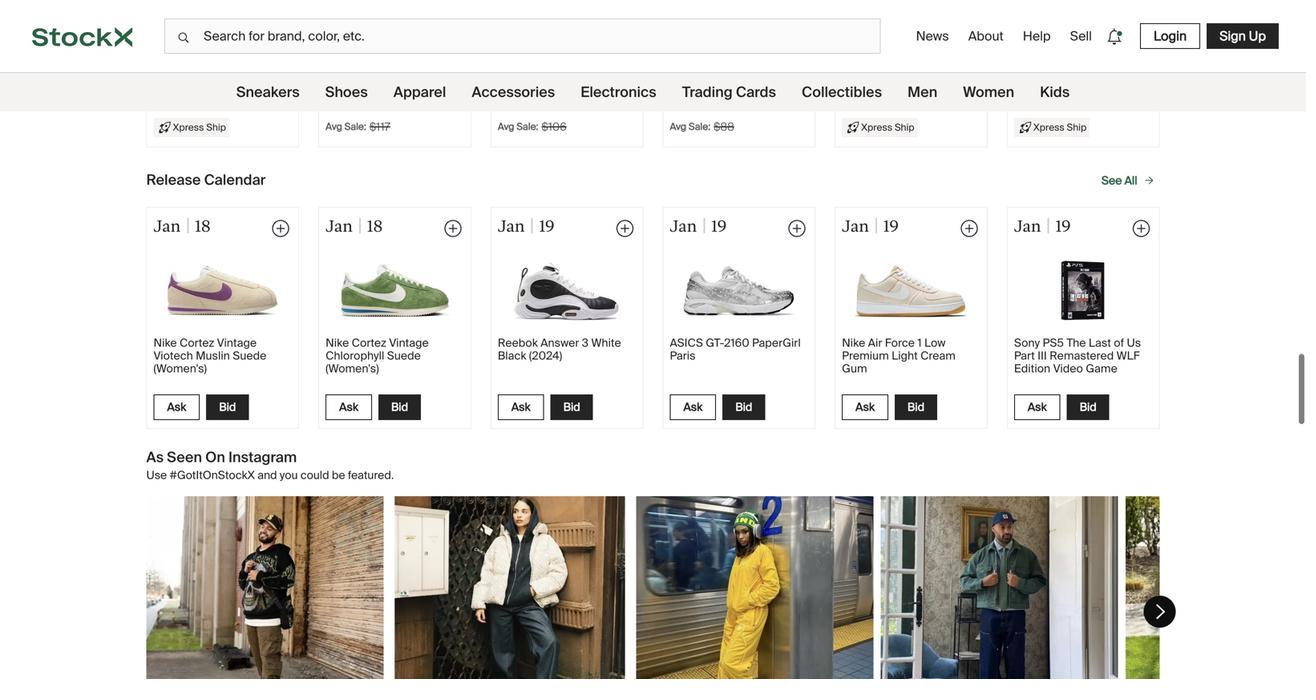 Task type: describe. For each thing, give the bounding box(es) containing it.
sony ps5 the last of us part iii remastered wlf edition video game link
[[1015, 261, 1153, 395]]

$128
[[1015, 91, 1050, 111]]

nike cortez vintage viotech muslin suede (women's) image
[[166, 261, 279, 321]]

fear of god essentials 3d silicon applique pullover hoodie dark slate/stretch limo/black image
[[339, 0, 451, 20]]

ultra
[[1084, 39, 1109, 54]]

$106
[[542, 119, 567, 134]]

cards
[[736, 83, 777, 101]]

accessories
[[472, 83, 555, 101]]

black inside reebok answer 3 white black (2024)
[[498, 349, 527, 364]]

see all
[[1102, 173, 1138, 188]]

ship for $128
[[1067, 121, 1087, 134]]

xpress for $61
[[173, 121, 204, 134]]

avg for $44
[[670, 120, 687, 133]]

$88
[[714, 119, 735, 134]]

jan for nike cortez vintage chlorophyll suede (women's)
[[326, 217, 353, 236]]

trading cards link
[[683, 73, 777, 112]]

nike cortez vintage chlorophyll suede (women's) link
[[326, 261, 464, 395]]

ask inside lowest ask $71
[[532, 75, 549, 87]]

19 for gt-
[[712, 217, 727, 236]]

Search... search field
[[164, 18, 881, 54]]

stockx logo link
[[0, 0, 164, 72]]

group for viotech
[[154, 395, 292, 421]]

group for papergirl
[[670, 395, 809, 421]]

18 for nike cortez vintage viotech muslin suede (women's)
[[195, 217, 211, 236]]

19 for ps5
[[1056, 217, 1072, 236]]

god for $61
[[193, 39, 215, 54]]

avg sale: $88
[[670, 119, 735, 134]]

fear of god essentials pullover chest logo hoodie stretch limo/black
[[498, 39, 615, 100]]

sell
[[1071, 28, 1093, 45]]

hoodie inside fear of god essentials pullover chest logo hoodie stretch limo/black
[[498, 70, 536, 85]]

bid link for viotech
[[206, 395, 249, 421]]

chest
[[542, 55, 573, 69]]

white
[[592, 336, 621, 351]]

featured.
[[348, 468, 394, 483]]

ask link for nike cortez vintage viotech muslin suede (women's)
[[154, 395, 200, 421]]

collectibles
[[802, 83, 883, 101]]

stretch
[[539, 70, 577, 85]]

bid link for papergirl
[[723, 395, 766, 421]]

instagram
[[229, 449, 297, 467]]

last
[[1089, 336, 1112, 351]]

answer
[[541, 336, 580, 351]]

ugg classic ultra mini platform boot chestnut (women's)
[[1015, 39, 1137, 85]]

black inside fear of god essentials arch logo hoodie jet black
[[154, 70, 182, 85]]

pullover inside "fear of god essentials 3d silicon applique pullover hoodie dark slate/stretch limo/black"
[[413, 55, 454, 69]]

fear for $60
[[326, 39, 349, 54]]

follow sony ps5 the last of us part iii remastered wlf edition video game or add to portfolio image
[[1131, 218, 1153, 240]]

sign up button
[[1207, 23, 1280, 49]]

muslin
[[196, 349, 230, 364]]

god for $60
[[365, 39, 387, 54]]

avg sale: $117
[[326, 119, 391, 134]]

jan for reebok answer 3 white black (2024)
[[498, 217, 525, 236]]

of for $71
[[524, 39, 534, 54]]

trading
[[683, 83, 733, 101]]

sony
[[1015, 336, 1041, 351]]

collectibles link
[[802, 73, 883, 112]]

nike for nike cortez vintage chlorophyll suede (women's)
[[326, 336, 349, 351]]

fear of god essentials 3d silicon applique pullover hoodie dark slate/stretch limo/black
[[326, 39, 462, 100]]

mariah
[[706, 39, 742, 54]]

bid for chlorophyll
[[391, 400, 408, 415]]

xpress for $36
[[862, 121, 893, 134]]

kids link
[[1041, 73, 1070, 112]]

mattel
[[670, 39, 703, 54]]

nike cortez vintage chlorophyll suede (women's)
[[326, 336, 429, 376]]

shoes link
[[325, 73, 368, 112]]

1
[[918, 336, 922, 351]]

fear for $71
[[498, 39, 521, 54]]

1 17 24 timberland 6 inch premium waterproof wheat image
[[391, 497, 629, 680]]

ask link for nike air force 1 low premium light cream gum
[[842, 395, 889, 421]]

pullover inside fear of god essentials pullover chest logo hoodie stretch limo/black
[[498, 55, 539, 69]]

mattel mariah carey holiday celebration barbie doll
[[670, 39, 775, 85]]

chlorophyll
[[326, 349, 385, 364]]

essentials inside fear of god essentials arch logo hoodie jet black
[[218, 39, 271, 54]]

avg for $60
[[326, 120, 342, 133]]

light
[[892, 349, 918, 364]]

clog
[[917, 39, 942, 54]]

lowest for $60
[[326, 75, 358, 87]]

be
[[332, 468, 345, 483]]

game
[[1086, 362, 1118, 376]]

jan for nike air force 1 low premium light cream gum
[[842, 217, 870, 236]]

essentials for $60
[[390, 39, 443, 54]]

ask inside lowest ask $60
[[360, 75, 377, 87]]

release calendar
[[146, 171, 266, 189]]

accessories link
[[472, 73, 555, 112]]

19 for air
[[884, 217, 899, 236]]

sale: for $71
[[517, 120, 539, 133]]

19 for answer
[[540, 217, 555, 236]]

kids
[[1041, 83, 1070, 101]]

login button
[[1141, 23, 1201, 49]]

sony ps5 the last of us part iii remastered wlf edition video game
[[1015, 336, 1142, 376]]

lowest ask $36
[[842, 75, 893, 111]]

bid link for chlorophyll
[[379, 395, 421, 421]]

lowest ask $71
[[498, 75, 549, 111]]

air
[[869, 336, 883, 351]]

crocs classic clog elf image
[[856, 0, 968, 20]]

18 for nike cortez vintage chlorophyll suede (women's)
[[367, 217, 383, 236]]

group for white
[[498, 395, 637, 421]]

news link
[[910, 21, 956, 51]]

of inside sony ps5 the last of us part iii remastered wlf edition video game
[[1115, 336, 1125, 351]]

sneakers link
[[236, 73, 300, 112]]

product category switcher element
[[0, 73, 1307, 112]]

electronics link
[[581, 73, 657, 112]]

gum
[[842, 362, 868, 376]]

lowest ask $128
[[1015, 75, 1066, 111]]

viotech
[[154, 349, 193, 364]]

jan for asics gt-2160 papergirl paris
[[670, 217, 697, 236]]

$117
[[370, 119, 391, 134]]

premium
[[842, 349, 890, 364]]

women
[[964, 83, 1015, 101]]

classic for $128
[[1043, 39, 1081, 54]]

hoodie inside "fear of god essentials 3d silicon applique pullover hoodie dark slate/stretch limo/black"
[[326, 70, 364, 85]]

cream
[[921, 349, 956, 364]]

2160
[[725, 336, 750, 351]]

$71
[[498, 91, 522, 111]]

lowest for $128
[[1015, 75, 1047, 87]]

follow asics gt-2160 papergirl paris or add to portfolio image
[[786, 218, 809, 240]]

bid link for 1
[[895, 395, 938, 421]]

sale: for $44
[[689, 120, 711, 133]]

reebok answer 3 white black (2024) image
[[511, 261, 623, 321]]

jan for nike cortez vintage viotech muslin suede (women's)
[[154, 217, 181, 236]]

apparel
[[394, 83, 446, 101]]

crocs
[[842, 39, 874, 54]]

#gotitonstockx
[[170, 468, 255, 483]]

logo inside fear of god essentials arch logo hoodie jet black
[[181, 55, 207, 69]]

iii
[[1038, 349, 1048, 364]]

group for last
[[1015, 395, 1153, 421]]

part
[[1015, 349, 1035, 364]]

nike cortez vintage viotech muslin suede (women's)
[[154, 336, 267, 376]]

xpress ship for $61
[[173, 121, 226, 134]]

avg sale: $106
[[498, 119, 567, 134]]

about link
[[962, 21, 1011, 51]]

wlf
[[1117, 349, 1140, 364]]

move carousel right image
[[1151, 602, 1172, 623]]

of for $61
[[180, 39, 190, 54]]

xpress ship for $128
[[1034, 121, 1087, 134]]

release
[[146, 171, 201, 189]]

nike air force 1 low premium light cream gum link
[[842, 261, 981, 395]]

use
[[146, 468, 167, 483]]

nike cortez vintage viotech muslin suede (women's) link
[[154, 261, 292, 395]]

men link
[[908, 73, 938, 112]]

asics gt-2160 papergirl paris image
[[683, 261, 795, 321]]

fear of god essentials pullover chest logo hoodie stretch limo/black image
[[511, 0, 623, 20]]

trading cards
[[683, 83, 777, 101]]



Task type: locate. For each thing, give the bounding box(es) containing it.
(2024)
[[529, 349, 563, 364]]

us
[[1128, 336, 1142, 351]]

bid down reebok answer 3 white black (2024)
[[564, 400, 581, 415]]

3 xpress from the left
[[1034, 121, 1065, 134]]

lowest
[[326, 75, 358, 87], [498, 75, 530, 87], [670, 75, 702, 87], [842, 75, 875, 87], [1015, 75, 1047, 87]]

4 ask link from the left
[[670, 395, 717, 421]]

cortez
[[180, 336, 214, 351], [352, 336, 387, 351]]

suede inside nike cortez vintage chlorophyll suede (women's)
[[387, 349, 421, 364]]

fear up arch
[[154, 39, 177, 54]]

boot
[[1062, 55, 1086, 69]]

bid link for white
[[551, 395, 593, 421]]

2 horizontal spatial xpress
[[1034, 121, 1065, 134]]

4 bid from the left
[[736, 400, 753, 415]]

avg for $71
[[498, 120, 515, 133]]

asics gt-2160 papergirl paris link
[[670, 261, 809, 395]]

2 bid link from the left
[[379, 395, 421, 421]]

applique
[[363, 55, 410, 69]]

2 lowest from the left
[[498, 75, 530, 87]]

logo right arch
[[181, 55, 207, 69]]

fear up silicon
[[326, 39, 349, 54]]

19 up reebok answer 3 white black (2024) image
[[540, 217, 555, 236]]

ask inside lowest ask $128
[[1049, 75, 1066, 87]]

follow reebok answer 3 white black (2024) or add to portfolio image
[[614, 218, 637, 240]]

bid for white
[[564, 400, 581, 415]]

follow nike air force 1 low premium light cream gum or add to portfolio image
[[959, 218, 981, 240]]

0 horizontal spatial nike
[[154, 336, 177, 351]]

god inside fear of god essentials arch logo hoodie jet black
[[193, 39, 215, 54]]

1 nike from the left
[[154, 336, 177, 351]]

of inside fear of god essentials pullover chest logo hoodie stretch limo/black
[[524, 39, 534, 54]]

18 down release calendar
[[195, 217, 211, 236]]

ask link for reebok answer 3 white black (2024)
[[498, 395, 544, 421]]

video
[[1054, 362, 1084, 376]]

1 17 24 air jordan 4 retro lightning 2021 image
[[146, 497, 384, 680]]

sale: left $106
[[517, 120, 539, 133]]

4 19 from the left
[[1056, 217, 1072, 236]]

mini
[[1111, 39, 1133, 54]]

3 essentials from the left
[[562, 39, 615, 54]]

1 horizontal spatial god
[[365, 39, 387, 54]]

2 horizontal spatial avg
[[670, 120, 687, 133]]

2 avg from the left
[[498, 120, 515, 133]]

3 lowest from the left
[[670, 75, 702, 87]]

1 limo/black from the left
[[326, 85, 385, 100]]

jan
[[154, 217, 181, 236], [326, 217, 353, 236], [498, 217, 525, 236], [670, 217, 697, 236], [842, 217, 870, 236], [1015, 217, 1042, 236]]

essentials up jet
[[218, 39, 271, 54]]

force
[[885, 336, 915, 351]]

1 bid link from the left
[[206, 395, 249, 421]]

2 horizontal spatial sale:
[[689, 120, 711, 133]]

4 group from the left
[[670, 395, 809, 421]]

avg inside avg sale: $88
[[670, 120, 687, 133]]

jan right follow nike cortez vintage viotech muslin suede (women's) or add to portfolio image
[[326, 217, 353, 236]]

jan down release
[[154, 217, 181, 236]]

bid for viotech
[[219, 400, 236, 415]]

cortez down nike cortez vintage viotech muslin suede (women's) image
[[180, 336, 214, 351]]

xpress down '$128'
[[1034, 121, 1065, 134]]

xpress for $128
[[1034, 121, 1065, 134]]

bid down nike cortez vintage chlorophyll suede (women's)
[[391, 400, 408, 415]]

1 suede from the left
[[233, 349, 267, 364]]

hoodie left jet
[[210, 55, 248, 69]]

19 up the asics gt-2160 papergirl paris image
[[712, 217, 727, 236]]

1 horizontal spatial sale:
[[517, 120, 539, 133]]

1 horizontal spatial limo/black
[[498, 85, 557, 100]]

suede inside nike cortez vintage viotech muslin suede (women's)
[[233, 349, 267, 364]]

of up lowest ask $71
[[524, 39, 534, 54]]

xpress ship for $36
[[862, 121, 915, 134]]

nike air force 1 low premium light cream gum image
[[855, 261, 968, 321]]

2 horizontal spatial (women's)
[[1015, 70, 1068, 85]]

bid down light
[[908, 400, 925, 415]]

cortez for chlorophyll
[[352, 336, 387, 351]]

5 lowest from the left
[[1015, 75, 1047, 87]]

2 horizontal spatial god
[[537, 39, 559, 54]]

(women's)
[[1015, 70, 1068, 85], [154, 362, 207, 376], [326, 362, 379, 376]]

of down the fear of god essentials arch logo hoodie jet black
[[180, 39, 190, 54]]

sell link
[[1064, 21, 1099, 51]]

hoodie down silicon
[[326, 70, 364, 85]]

ps5
[[1043, 336, 1065, 351]]

sale: inside the avg sale: $117
[[345, 120, 366, 133]]

arch
[[154, 55, 178, 69]]

ask link
[[154, 395, 200, 421], [326, 395, 372, 421], [498, 395, 544, 421], [670, 395, 717, 421], [842, 395, 889, 421], [1015, 395, 1061, 421]]

of for $60
[[352, 39, 362, 54]]

ask link down paris
[[670, 395, 717, 421]]

2 nike from the left
[[326, 336, 349, 351]]

1 18 from the left
[[195, 217, 211, 236]]

1 horizontal spatial avg
[[498, 120, 515, 133]]

apparel link
[[394, 73, 446, 112]]

2 pullover from the left
[[498, 55, 539, 69]]

nike left air at right
[[842, 336, 866, 351]]

fear
[[154, 39, 177, 54], [326, 39, 349, 54], [498, 39, 521, 54]]

avg
[[326, 120, 342, 133], [498, 120, 515, 133], [670, 120, 687, 133]]

3 19 from the left
[[884, 217, 899, 236]]

0 horizontal spatial suede
[[233, 349, 267, 364]]

0 horizontal spatial fear
[[154, 39, 177, 54]]

paris
[[670, 349, 696, 364]]

god inside "fear of god essentials 3d silicon applique pullover hoodie dark slate/stretch limo/black"
[[365, 39, 387, 54]]

group down asics gt-2160 papergirl paris
[[670, 395, 809, 421]]

jan right follow nike air force 1 low premium light cream gum or add to portfolio icon
[[1015, 217, 1042, 236]]

lowest for $71
[[498, 75, 530, 87]]

1 19 from the left
[[540, 217, 555, 236]]

1 horizontal spatial hoodie
[[326, 70, 364, 85]]

1 horizontal spatial fear
[[326, 39, 349, 54]]

lowest inside lowest ask $128
[[1015, 75, 1047, 87]]

avg down $71
[[498, 120, 515, 133]]

bid down asics gt-2160 papergirl paris
[[736, 400, 753, 415]]

bid link down asics gt-2160 papergirl paris
[[723, 395, 766, 421]]

3 bid from the left
[[564, 400, 581, 415]]

vintage for suede
[[389, 336, 429, 351]]

0 vertical spatial black
[[154, 70, 182, 85]]

1 horizontal spatial (women's)
[[326, 362, 379, 376]]

1 jan from the left
[[154, 217, 181, 236]]

limo/black inside fear of god essentials pullover chest logo hoodie stretch limo/black
[[498, 85, 557, 100]]

lowest for $44
[[670, 75, 702, 87]]

limo/black down dark
[[326, 85, 385, 100]]

ask link down the edition
[[1015, 395, 1061, 421]]

elf
[[944, 39, 958, 54]]

carey
[[745, 39, 775, 54]]

nike inside nike air force 1 low premium light cream gum
[[842, 336, 866, 351]]

cortez inside nike cortez vintage viotech muslin suede (women's)
[[180, 336, 214, 351]]

3 group from the left
[[498, 395, 637, 421]]

of inside "fear of god essentials 3d silicon applique pullover hoodie dark slate/stretch limo/black"
[[352, 39, 362, 54]]

2 horizontal spatial essentials
[[562, 39, 615, 54]]

slate/stretch
[[394, 70, 462, 85]]

1 lowest from the left
[[326, 75, 358, 87]]

calendar
[[204, 171, 266, 189]]

lowest inside lowest ask $44
[[670, 75, 702, 87]]

6 bid from the left
[[1080, 400, 1097, 415]]

6 bid link from the left
[[1067, 395, 1110, 421]]

ship up release calendar
[[206, 121, 226, 134]]

group down (2024)
[[498, 395, 637, 421]]

group for chlorophyll
[[326, 395, 464, 421]]

xpress ship down $61
[[173, 121, 226, 134]]

0 horizontal spatial ship
[[206, 121, 226, 134]]

classic left clog
[[876, 39, 915, 54]]

nike cortez vintage chlorophyll suede (women's) image
[[339, 261, 451, 321]]

18 up nike cortez vintage chlorophyll suede (women's) 'image'
[[367, 217, 383, 236]]

2 fear from the left
[[326, 39, 349, 54]]

bid for papergirl
[[736, 400, 753, 415]]

essentials
[[218, 39, 271, 54], [390, 39, 443, 54], [562, 39, 615, 54]]

ask inside the lowest ask $36
[[877, 75, 893, 87]]

ship down the kids
[[1067, 121, 1087, 134]]

0 horizontal spatial avg
[[326, 120, 342, 133]]

1 group from the left
[[154, 395, 292, 421]]

sale: inside avg sale: $106
[[517, 120, 539, 133]]

mattel mariah carey holiday celebration barbie doll image
[[683, 0, 796, 20]]

2 18 from the left
[[367, 217, 383, 236]]

ship for $61
[[206, 121, 226, 134]]

0 horizontal spatial hoodie
[[210, 55, 248, 69]]

1 fear from the left
[[154, 39, 177, 54]]

fear inside fear of god essentials pullover chest logo hoodie stretch limo/black
[[498, 39, 521, 54]]

0 horizontal spatial black
[[154, 70, 182, 85]]

xpress ship down the kids link
[[1034, 121, 1087, 134]]

0 horizontal spatial (women's)
[[154, 362, 207, 376]]

group down video
[[1015, 395, 1153, 421]]

0 horizontal spatial xpress ship
[[173, 121, 226, 134]]

all
[[1125, 173, 1138, 188]]

on
[[206, 449, 225, 467]]

2 vintage from the left
[[389, 336, 429, 351]]

1 horizontal spatial xpress
[[862, 121, 893, 134]]

0 horizontal spatial limo/black
[[326, 85, 385, 100]]

3 fear from the left
[[498, 39, 521, 54]]

3 ship from the left
[[1067, 121, 1087, 134]]

bid link
[[206, 395, 249, 421], [379, 395, 421, 421], [551, 395, 593, 421], [723, 395, 766, 421], [895, 395, 938, 421], [1067, 395, 1110, 421]]

6 jan from the left
[[1015, 217, 1042, 236]]

xpress down $36
[[862, 121, 893, 134]]

of up silicon
[[352, 39, 362, 54]]

group for 1
[[842, 395, 981, 421]]

bid link up 'on'
[[206, 395, 249, 421]]

xpress ship down the lowest ask $36
[[862, 121, 915, 134]]

limo/black inside "fear of god essentials 3d silicon applique pullover hoodie dark slate/stretch limo/black"
[[326, 85, 385, 100]]

bid link down the game
[[1067, 395, 1110, 421]]

the
[[1067, 336, 1087, 351]]

1 horizontal spatial vintage
[[389, 336, 429, 351]]

women link
[[964, 73, 1015, 112]]

2 bid from the left
[[391, 400, 408, 415]]

1 horizontal spatial nike
[[326, 336, 349, 351]]

asics gt-2160 papergirl paris
[[670, 336, 801, 364]]

sign up
[[1220, 28, 1267, 45]]

shoes
[[325, 83, 368, 101]]

2 limo/black from the left
[[498, 85, 557, 100]]

2 group from the left
[[326, 395, 464, 421]]

classic for $36
[[876, 39, 915, 54]]

platform
[[1015, 55, 1059, 69]]

bid for 1
[[908, 400, 925, 415]]

1 ask link from the left
[[154, 395, 200, 421]]

1 5 24 nike air force 1 low white 07 image
[[1126, 497, 1307, 680]]

lowest up $36
[[842, 75, 875, 87]]

pullover
[[413, 55, 454, 69], [498, 55, 539, 69]]

$36
[[842, 91, 871, 111]]

cortez inside nike cortez vintage chlorophyll suede (women's)
[[352, 336, 387, 351]]

$60
[[326, 91, 356, 111]]

news
[[917, 28, 950, 45]]

jan right the follow asics gt-2160 papergirl paris or add to portfolio image
[[842, 217, 870, 236]]

reebok answer 3 white black (2024)
[[498, 336, 621, 364]]

6 group from the left
[[1015, 395, 1153, 421]]

2 horizontal spatial fear
[[498, 39, 521, 54]]

avg down $60
[[326, 120, 342, 133]]

ask link up "seen"
[[154, 395, 200, 421]]

sale: left $117 on the left
[[345, 120, 366, 133]]

of left us
[[1115, 336, 1125, 351]]

avg inside the avg sale: $117
[[326, 120, 342, 133]]

men
[[908, 83, 938, 101]]

bid link down nike cortez vintage chlorophyll suede (women's)
[[379, 395, 421, 421]]

1 vintage from the left
[[217, 336, 257, 351]]

fear inside "fear of god essentials 3d silicon applique pullover hoodie dark slate/stretch limo/black"
[[326, 39, 349, 54]]

1 xpress ship from the left
[[173, 121, 226, 134]]

ship for $36
[[895, 121, 915, 134]]

ask link for nike cortez vintage chlorophyll suede (women's)
[[326, 395, 372, 421]]

vintage down nike cortez vintage chlorophyll suede (women's) 'image'
[[389, 336, 429, 351]]

3 god from the left
[[537, 39, 559, 54]]

celebration
[[712, 55, 773, 69]]

black left (2024)
[[498, 349, 527, 364]]

vintage inside nike cortez vintage viotech muslin suede (women's)
[[217, 336, 257, 351]]

jan for sony ps5 the last of us part iii remastered wlf edition video game
[[1015, 217, 1042, 236]]

bid link down light
[[895, 395, 938, 421]]

2 horizontal spatial nike
[[842, 336, 866, 351]]

limo/black down stretch
[[498, 85, 557, 100]]

jan right follow nike cortez vintage chlorophyll suede (women's) or add to portfolio image
[[498, 217, 525, 236]]

lowest down platform on the right
[[1015, 75, 1047, 87]]

notification unread icon image
[[1104, 25, 1126, 48]]

0 horizontal spatial pullover
[[413, 55, 454, 69]]

jan right follow reebok answer 3 white black (2024) or add to portfolio "icon"
[[670, 217, 697, 236]]

essentials inside "fear of god essentials 3d silicon applique pullover hoodie dark slate/stretch limo/black"
[[390, 39, 443, 54]]

2 sale: from the left
[[517, 120, 539, 133]]

avg inside avg sale: $106
[[498, 120, 515, 133]]

sale: left $88
[[689, 120, 711, 133]]

essentials inside fear of god essentials pullover chest logo hoodie stretch limo/black
[[562, 39, 615, 54]]

2 ship from the left
[[895, 121, 915, 134]]

3 xpress ship from the left
[[1034, 121, 1087, 134]]

2 jan from the left
[[326, 217, 353, 236]]

(women's) inside nike cortez vintage viotech muslin suede (women's)
[[154, 362, 207, 376]]

1 horizontal spatial classic
[[1043, 39, 1081, 54]]

vintage for muslin
[[217, 336, 257, 351]]

3 sale: from the left
[[689, 120, 711, 133]]

nike left muslin
[[154, 336, 177, 351]]

of inside fear of god essentials arch logo hoodie jet black
[[180, 39, 190, 54]]

19 up nike air force 1 low premium light cream gum image
[[884, 217, 899, 236]]

1 horizontal spatial black
[[498, 349, 527, 364]]

3 jan from the left
[[498, 217, 525, 236]]

0 horizontal spatial cortez
[[180, 336, 214, 351]]

lowest inside lowest ask $60
[[326, 75, 358, 87]]

4 lowest from the left
[[842, 75, 875, 87]]

doll
[[707, 70, 727, 85]]

logo
[[181, 55, 207, 69], [576, 55, 603, 69]]

suede right chlorophyll
[[387, 349, 421, 364]]

nike air force 1 low premium light cream gum
[[842, 336, 956, 376]]

5 bid from the left
[[908, 400, 925, 415]]

1 horizontal spatial pullover
[[498, 55, 539, 69]]

fear for $61
[[154, 39, 177, 54]]

god up chest
[[537, 39, 559, 54]]

1 sale: from the left
[[345, 120, 366, 133]]

cortez for viotech
[[180, 336, 214, 351]]

ask inside lowest ask $44
[[705, 75, 721, 87]]

2 god from the left
[[365, 39, 387, 54]]

edition
[[1015, 362, 1051, 376]]

0 horizontal spatial sale:
[[345, 120, 366, 133]]

god inside fear of god essentials pullover chest logo hoodie stretch limo/black
[[537, 39, 559, 54]]

2 horizontal spatial xpress ship
[[1034, 121, 1087, 134]]

3 ask link from the left
[[498, 395, 544, 421]]

ask link down gum
[[842, 395, 889, 421]]

2 19 from the left
[[712, 217, 727, 236]]

2 classic from the left
[[1043, 39, 1081, 54]]

bid up 'on'
[[219, 400, 236, 415]]

ugg
[[1015, 39, 1040, 54]]

essentials up chest
[[562, 39, 615, 54]]

lowest inside lowest ask $71
[[498, 75, 530, 87]]

3
[[582, 336, 589, 351]]

sale: inside avg sale: $88
[[689, 120, 711, 133]]

follow nike cortez vintage viotech muslin suede (women's) or add to portfolio image
[[270, 218, 292, 240]]

sale: for $60
[[345, 120, 366, 133]]

1 ship from the left
[[206, 121, 226, 134]]

lowest for $36
[[842, 75, 875, 87]]

you
[[280, 468, 298, 483]]

$44
[[670, 91, 700, 111]]

1 horizontal spatial logo
[[576, 55, 603, 69]]

2 horizontal spatial ship
[[1067, 121, 1087, 134]]

help link
[[1017, 21, 1058, 51]]

black down arch
[[154, 70, 182, 85]]

nike inside nike cortez vintage viotech muslin suede (women's)
[[154, 336, 177, 351]]

(women's) inside nike cortez vintage chlorophyll suede (women's)
[[326, 362, 379, 376]]

1 horizontal spatial cortez
[[352, 336, 387, 351]]

papergirl
[[753, 336, 801, 351]]

classic up boot
[[1043, 39, 1081, 54]]

1 logo from the left
[[181, 55, 207, 69]]

fear inside fear of god essentials arch logo hoodie jet black
[[154, 39, 177, 54]]

as
[[146, 449, 164, 467]]

silicon
[[326, 55, 361, 69]]

xpress down $61
[[173, 121, 204, 134]]

bid link down (2024)
[[551, 395, 593, 421]]

seen
[[167, 449, 202, 467]]

1 horizontal spatial suede
[[387, 349, 421, 364]]

chestnut
[[1089, 55, 1137, 69]]

ask link for sony ps5 the last of us part iii remastered wlf edition video game
[[1015, 395, 1061, 421]]

pullover up slate/stretch
[[413, 55, 454, 69]]

lowest down silicon
[[326, 75, 358, 87]]

logo inside fear of god essentials pullover chest logo hoodie stretch limo/black
[[576, 55, 603, 69]]

5 bid link from the left
[[895, 395, 938, 421]]

of
[[180, 39, 190, 54], [352, 39, 362, 54], [524, 39, 534, 54], [1115, 336, 1125, 351]]

and
[[258, 468, 277, 483]]

ship down men
[[895, 121, 915, 134]]

suede right muslin
[[233, 349, 267, 364]]

lowest ask $60
[[326, 75, 377, 111]]

2 cortez from the left
[[352, 336, 387, 351]]

3d
[[446, 39, 461, 54]]

ask link down (2024)
[[498, 395, 544, 421]]

stockx logo image
[[32, 27, 132, 47]]

group
[[154, 395, 292, 421], [326, 395, 464, 421], [498, 395, 637, 421], [670, 395, 809, 421], [842, 395, 981, 421], [1015, 395, 1153, 421]]

hoodie inside fear of god essentials arch logo hoodie jet black
[[210, 55, 248, 69]]

2 essentials from the left
[[390, 39, 443, 54]]

1 horizontal spatial xpress ship
[[862, 121, 915, 134]]

5 jan from the left
[[842, 217, 870, 236]]

essentials up slate/stretch
[[390, 39, 443, 54]]

god for $71
[[537, 39, 559, 54]]

ask link down chlorophyll
[[326, 395, 372, 421]]

pullover down search... search box
[[498, 55, 539, 69]]

god down the fear of god essentials arch logo hoodie jet black
[[193, 39, 215, 54]]

4 jan from the left
[[670, 217, 697, 236]]

1 vertical spatial black
[[498, 349, 527, 364]]

2 suede from the left
[[387, 349, 421, 364]]

2 ask link from the left
[[326, 395, 372, 421]]

god
[[193, 39, 215, 54], [365, 39, 387, 54], [537, 39, 559, 54]]

fear up accessories link
[[498, 39, 521, 54]]

crocs classic clog elf
[[842, 39, 958, 54]]

5 group from the left
[[842, 395, 981, 421]]

0 horizontal spatial classic
[[876, 39, 915, 54]]

3 nike from the left
[[842, 336, 866, 351]]

3 bid link from the left
[[551, 395, 593, 421]]

1 bid from the left
[[219, 400, 236, 415]]

avg down $44
[[670, 120, 687, 133]]

0 horizontal spatial 18
[[195, 217, 211, 236]]

follow nike cortez vintage chlorophyll suede (women's) or add to portfolio image
[[442, 218, 464, 240]]

0 horizontal spatial god
[[193, 39, 215, 54]]

bid down the game
[[1080, 400, 1097, 415]]

1 pullover from the left
[[413, 55, 454, 69]]

reebok
[[498, 336, 538, 351]]

god up applique
[[365, 39, 387, 54]]

nike inside nike cortez vintage chlorophyll suede (women's)
[[326, 336, 349, 351]]

black
[[154, 70, 182, 85], [498, 349, 527, 364]]

cortez down nike cortez vintage chlorophyll suede (women's) 'image'
[[352, 336, 387, 351]]

ask link for asics gt-2160 papergirl paris
[[670, 395, 717, 421]]

see all link
[[1097, 167, 1160, 194]]

fear of god essentials arch logo hoodie jet black
[[154, 39, 271, 85]]

bid for last
[[1080, 400, 1097, 415]]

3 avg from the left
[[670, 120, 687, 133]]

dark
[[367, 70, 391, 85]]

(women's) inside ugg classic ultra mini platform boot chestnut (women's)
[[1015, 70, 1068, 85]]

lowest ask $44
[[670, 75, 721, 111]]

1 11 24 new balance 2002r nightwatch green image
[[881, 497, 1119, 680]]

0 horizontal spatial xpress
[[173, 121, 204, 134]]

1 horizontal spatial essentials
[[390, 39, 443, 54]]

login
[[1154, 28, 1187, 45]]

xpress
[[173, 121, 204, 134], [862, 121, 893, 134], [1034, 121, 1065, 134]]

1 classic from the left
[[876, 39, 915, 54]]

1 xpress from the left
[[173, 121, 204, 134]]

1 horizontal spatial ship
[[895, 121, 915, 134]]

ship
[[206, 121, 226, 134], [895, 121, 915, 134], [1067, 121, 1087, 134]]

vintage inside nike cortez vintage chlorophyll suede (women's)
[[389, 336, 429, 351]]

nike for nike cortez vintage viotech muslin suede (women's)
[[154, 336, 177, 351]]

fear of god essentials arch logo hoodie jet black image
[[167, 0, 279, 20]]

lowest up $71
[[498, 75, 530, 87]]

1 essentials from the left
[[218, 39, 271, 54]]

6 ask link from the left
[[1015, 395, 1061, 421]]

19 up sony ps5 the last of us part iii remastered wlf edition video game image
[[1056, 217, 1072, 236]]

logo right chest
[[576, 55, 603, 69]]

1 avg from the left
[[326, 120, 342, 133]]

nike for nike air force 1 low premium light cream gum
[[842, 336, 866, 351]]

nike down nike cortez vintage chlorophyll suede (women's) 'image'
[[326, 336, 349, 351]]

5 ask link from the left
[[842, 395, 889, 421]]

1 11 24 apple airpods max headphones nike air max image
[[636, 497, 874, 680]]

lowest inside the lowest ask $36
[[842, 75, 875, 87]]

1 god from the left
[[193, 39, 215, 54]]

vintage down nike cortez vintage viotech muslin suede (women's) image
[[217, 336, 257, 351]]

0 horizontal spatial vintage
[[217, 336, 257, 351]]

sony ps5 the last of us part iii remastered wlf edition video game image
[[1028, 261, 1140, 321]]

0 horizontal spatial logo
[[181, 55, 207, 69]]

group down nike cortez vintage chlorophyll suede (women's)
[[326, 395, 464, 421]]

1 cortez from the left
[[180, 336, 214, 351]]

2 logo from the left
[[576, 55, 603, 69]]

ask
[[360, 75, 377, 87], [532, 75, 549, 87], [705, 75, 721, 87], [877, 75, 893, 87], [1049, 75, 1066, 87], [167, 400, 186, 415], [339, 400, 359, 415], [512, 400, 531, 415], [684, 400, 703, 415], [856, 400, 875, 415], [1028, 400, 1047, 415]]

0 horizontal spatial essentials
[[218, 39, 271, 54]]

hoodie up $71
[[498, 70, 536, 85]]

remastered
[[1050, 349, 1115, 364]]

limo/black
[[326, 85, 385, 100], [498, 85, 557, 100]]

group up 'on'
[[154, 395, 292, 421]]

lowest down holiday
[[670, 75, 702, 87]]

group down light
[[842, 395, 981, 421]]

4 bid link from the left
[[723, 395, 766, 421]]

2 xpress ship from the left
[[862, 121, 915, 134]]

essentials for $71
[[562, 39, 615, 54]]

classic inside ugg classic ultra mini platform boot chestnut (women's)
[[1043, 39, 1081, 54]]

2 xpress from the left
[[862, 121, 893, 134]]

2 horizontal spatial hoodie
[[498, 70, 536, 85]]

1 horizontal spatial 18
[[367, 217, 383, 236]]

bid link for last
[[1067, 395, 1110, 421]]



Task type: vqa. For each thing, say whether or not it's contained in the screenshot.
5th 'Lowest' from left
yes



